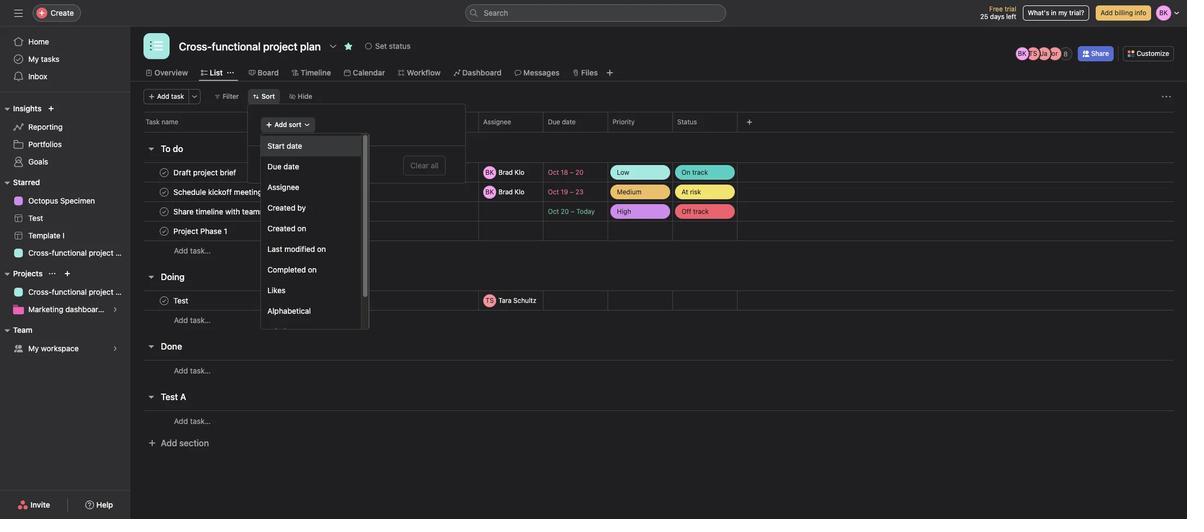 Task type: vqa. For each thing, say whether or not it's contained in the screenshot.
Inbox link
yes



Task type: describe. For each thing, give the bounding box(es) containing it.
oct 18 – 20
[[548, 169, 584, 177]]

set
[[375, 41, 387, 51]]

workspace
[[41, 344, 79, 353]]

completed on
[[268, 265, 317, 275]]

free trial 25 days left
[[981, 5, 1017, 21]]

on for created on
[[298, 224, 306, 233]]

billing
[[1115, 9, 1133, 17]]

my for my workspace
[[28, 344, 39, 353]]

octopus
[[28, 196, 58, 206]]

octopus specimen link
[[7, 192, 124, 210]]

template i
[[28, 231, 65, 240]]

list link
[[201, 67, 223, 79]]

projects
[[13, 269, 43, 278]]

on
[[682, 168, 691, 176]]

Test text field
[[171, 296, 192, 306]]

collapse task list for this section image for to do
[[147, 145, 156, 153]]

my tasks link
[[7, 51, 124, 68]]

2 vertical spatial date
[[284, 162, 299, 171]]

doing button
[[161, 268, 185, 287]]

add down done
[[174, 366, 188, 375]]

project inside starred element
[[89, 248, 113, 258]]

klo for oct 18
[[515, 168, 525, 176]]

row containing high
[[130, 202, 1187, 222]]

plan for 2nd cross-functional project plan link from the bottom
[[116, 248, 130, 258]]

by
[[298, 203, 306, 213]]

brad klo for oct 18 – 20
[[499, 168, 525, 176]]

invite
[[30, 501, 50, 510]]

high button
[[608, 202, 673, 221]]

hide
[[298, 92, 312, 101]]

1 vertical spatial due
[[268, 162, 282, 171]]

goals link
[[7, 153, 124, 171]]

last modified on
[[268, 245, 326, 254]]

1 horizontal spatial assignee
[[483, 118, 511, 126]]

what's in my trial? button
[[1023, 5, 1090, 21]]

free
[[990, 5, 1003, 13]]

cross- inside projects element
[[28, 288, 52, 297]]

add task
[[157, 92, 184, 101]]

draft project brief cell
[[130, 163, 479, 183]]

timeline
[[301, 68, 331, 77]]

trial
[[1005, 5, 1017, 13]]

starred button
[[0, 176, 40, 189]]

add inside popup button
[[275, 121, 287, 129]]

schultz
[[514, 297, 537, 305]]

oct for oct 20 – today
[[548, 208, 559, 216]]

workflow link
[[398, 67, 441, 79]]

20 inside row
[[561, 208, 569, 216]]

23
[[576, 188, 584, 196]]

add billing info button
[[1096, 5, 1152, 21]]

teams element
[[0, 321, 130, 360]]

template i link
[[7, 227, 124, 245]]

created by
[[268, 203, 306, 213]]

add section button
[[144, 434, 213, 453]]

task name
[[146, 118, 178, 126]]

messages link
[[515, 67, 560, 79]]

sort button
[[248, 89, 280, 104]]

dashboard link
[[454, 67, 502, 79]]

set status button
[[361, 39, 416, 54]]

cross-functional project plan inside starred element
[[28, 248, 130, 258]]

cross-functional project plan inside projects element
[[28, 288, 130, 297]]

add task… button for second add task… 'row' from the bottom
[[174, 365, 211, 377]]

create
[[51, 8, 74, 17]]

my workspace
[[28, 344, 79, 353]]

row containing ts
[[130, 291, 1187, 311]]

medium
[[617, 188, 642, 196]]

1 vertical spatial assignee
[[268, 183, 299, 192]]

home link
[[7, 33, 124, 51]]

low button
[[608, 163, 673, 182]]

0 vertical spatial ts
[[1029, 49, 1038, 58]]

search button
[[465, 4, 726, 22]]

test cell
[[130, 291, 479, 311]]

header to do tree grid
[[130, 163, 1187, 261]]

add task… for first add task… 'row'
[[174, 246, 211, 256]]

date inside menu item
[[287, 141, 302, 151]]

completed checkbox for draft project brief text box
[[158, 166, 171, 179]]

start date menu item
[[261, 136, 361, 157]]

octopus specimen
[[28, 196, 95, 206]]

help
[[96, 501, 113, 510]]

test for test a
[[161, 393, 178, 402]]

klo for oct 19
[[515, 188, 525, 196]]

at
[[682, 188, 688, 196]]

18
[[561, 169, 568, 177]]

starred element
[[0, 173, 130, 264]]

insights element
[[0, 99, 130, 173]]

projects element
[[0, 264, 130, 321]]

doing
[[161, 272, 185, 282]]

tab actions image
[[227, 70, 234, 76]]

Draft project brief text field
[[171, 167, 239, 178]]

to do button
[[161, 139, 183, 159]]

info
[[1135, 9, 1147, 17]]

clear
[[410, 161, 429, 170]]

bk for at risk
[[486, 188, 494, 196]]

bk for on track
[[486, 168, 494, 176]]

at risk
[[682, 188, 701, 196]]

test for test
[[28, 214, 43, 223]]

more actions image
[[191, 94, 198, 100]]

ts inside header doing tree grid
[[486, 297, 494, 305]]

dashboards
[[65, 305, 107, 314]]

collapse task list for this section image for doing
[[147, 273, 156, 282]]

dashboard
[[462, 68, 502, 77]]

1 vertical spatial on
[[317, 245, 326, 254]]

project phase 1 cell
[[130, 221, 479, 241]]

do
[[173, 144, 183, 154]]

marketing
[[28, 305, 63, 314]]

oct for oct 18 – 20
[[548, 169, 559, 177]]

list image
[[150, 40, 163, 53]]

share timeline with teammates cell
[[130, 202, 479, 222]]

home
[[28, 37, 49, 46]]

portfolios link
[[7, 136, 124, 153]]

status
[[677, 118, 697, 126]]

brad for oct 18 – 20
[[499, 168, 513, 176]]

reporting
[[28, 122, 63, 132]]

sort
[[262, 92, 275, 101]]

list
[[210, 68, 223, 77]]

1 add task… row from the top
[[130, 241, 1187, 261]]

completed image for ts
[[158, 294, 171, 307]]

brad for oct 19 – 23
[[499, 188, 513, 196]]

my for my tasks
[[28, 54, 39, 64]]

today
[[577, 208, 595, 216]]

search
[[484, 8, 508, 17]]

show sort options image
[[465, 119, 472, 126]]

on for completed on
[[308, 265, 317, 275]]

Schedule kickoff meeting text field
[[171, 187, 266, 198]]

show options image
[[329, 42, 338, 51]]

or
[[1052, 49, 1058, 58]]

off
[[682, 207, 692, 216]]

last
[[268, 245, 282, 254]]

collapse task list for this section image for second add task… 'row' from the bottom
[[147, 343, 156, 351]]

completed image for bk
[[158, 186, 171, 199]]

modified
[[284, 245, 315, 254]]

Completed checkbox
[[158, 205, 171, 218]]

Project Phase 1 text field
[[171, 226, 231, 237]]

risk
[[690, 188, 701, 196]]

created on
[[268, 224, 306, 233]]

files link
[[573, 67, 598, 79]]

help button
[[78, 496, 120, 515]]

board
[[258, 68, 279, 77]]

clear all
[[410, 161, 439, 170]]

overview
[[154, 68, 188, 77]]



Task type: locate. For each thing, give the bounding box(es) containing it.
header doing tree grid
[[130, 291, 1187, 331]]

add tab image
[[606, 69, 614, 77]]

customize
[[1137, 49, 1170, 58]]

customize button
[[1123, 46, 1174, 61]]

completed image
[[158, 186, 171, 199], [158, 294, 171, 307]]

track right on
[[692, 168, 708, 176]]

completed checkbox left test text box
[[158, 294, 171, 307]]

1 vertical spatial cross-functional project plan
[[28, 288, 130, 297]]

on track button
[[673, 163, 737, 182]]

4 add task… row from the top
[[130, 411, 1187, 432]]

0 horizontal spatial test
[[28, 214, 43, 223]]

1 horizontal spatial due
[[548, 118, 560, 126]]

done button
[[161, 337, 182, 357]]

add left billing
[[1101, 9, 1113, 17]]

row
[[130, 112, 1187, 132], [144, 132, 1174, 133], [130, 163, 1187, 183], [130, 182, 1187, 202], [130, 202, 1187, 222], [130, 221, 1187, 241], [130, 291, 1187, 311]]

– right 18
[[570, 169, 574, 177]]

0 horizontal spatial due
[[268, 162, 282, 171]]

files
[[581, 68, 598, 77]]

1 vertical spatial collapse task list for this section image
[[147, 393, 156, 402]]

add task… button down project phase 1 'text box'
[[174, 245, 211, 257]]

1 my from the top
[[28, 54, 39, 64]]

add task… button inside header to do tree grid
[[174, 245, 211, 257]]

completed checkbox for schedule kickoff meeting text box
[[158, 186, 171, 199]]

3 completed checkbox from the top
[[158, 225, 171, 238]]

portfolios
[[28, 140, 62, 149]]

completed image up completed option
[[158, 186, 171, 199]]

3 add task… from the top
[[174, 366, 211, 375]]

created down created by
[[268, 224, 295, 233]]

add task… down project phase 1 'text box'
[[174, 246, 211, 256]]

show options, current sort, top image
[[49, 271, 56, 277]]

task… for second add task… 'row' from the bottom
[[190, 366, 211, 375]]

share button
[[1078, 46, 1114, 61]]

–
[[570, 169, 574, 177], [570, 188, 574, 196], [571, 208, 575, 216]]

4 add task… from the top
[[174, 417, 211, 426]]

on down share timeline with teammates cell
[[298, 224, 306, 233]]

cross- up marketing
[[28, 288, 52, 297]]

track for off track
[[693, 207, 709, 216]]

– right 19
[[570, 188, 574, 196]]

add task… up "a" in the left of the page
[[174, 366, 211, 375]]

new image
[[48, 105, 55, 112]]

my workspace link
[[7, 340, 124, 358]]

0 vertical spatial track
[[692, 168, 708, 176]]

project down template i link
[[89, 248, 113, 258]]

test left "a" in the left of the page
[[161, 393, 178, 402]]

track inside 'dropdown button'
[[693, 207, 709, 216]]

my left tasks at the left of the page
[[28, 54, 39, 64]]

completed checkbox inside schedule kickoff meeting cell
[[158, 186, 171, 199]]

0 horizontal spatial assignee
[[268, 183, 299, 192]]

0 vertical spatial collapse task list for this section image
[[147, 343, 156, 351]]

add up doing at left bottom
[[174, 246, 188, 256]]

collapse task list for this section image left to
[[147, 145, 156, 153]]

cross- down template
[[28, 248, 52, 258]]

done
[[161, 342, 182, 352]]

test down 'octopus'
[[28, 214, 43, 223]]

on right 'modified'
[[317, 245, 326, 254]]

0 vertical spatial klo
[[515, 168, 525, 176]]

due down messages
[[548, 118, 560, 126]]

1 functional from the top
[[52, 248, 87, 258]]

1 add task… button from the top
[[174, 245, 211, 257]]

add task… for 3rd add task… 'row' from the bottom of the page
[[174, 316, 211, 325]]

completed checkbox for test text box
[[158, 294, 171, 307]]

task… inside header to do tree grid
[[190, 246, 211, 256]]

klo left 18
[[515, 168, 525, 176]]

1 cross-functional project plan from the top
[[28, 248, 130, 258]]

test inside starred element
[[28, 214, 43, 223]]

row containing task name
[[130, 112, 1187, 132]]

2 cross- from the top
[[28, 288, 52, 297]]

at risk button
[[673, 183, 737, 202]]

brad klo left 19
[[499, 188, 525, 196]]

team
[[13, 326, 32, 335]]

goals
[[28, 157, 48, 166]]

completed checkbox up completed option
[[158, 186, 171, 199]]

2 details image from the top
[[465, 189, 472, 195]]

completed image
[[158, 166, 171, 179], [158, 205, 171, 218], [158, 225, 171, 238]]

task… for 3rd add task… 'row' from the bottom of the page
[[190, 316, 211, 325]]

2 vertical spatial on
[[308, 265, 317, 275]]

2 cross-functional project plan from the top
[[28, 288, 130, 297]]

1 vertical spatial plan
[[116, 288, 130, 297]]

0 vertical spatial brad
[[499, 168, 513, 176]]

1 completed image from the top
[[158, 186, 171, 199]]

completed image inside project phase 1 cell
[[158, 225, 171, 238]]

2 add task… from the top
[[174, 316, 211, 325]]

details image for oct 19 – 23
[[465, 189, 472, 195]]

1 brad klo from the top
[[499, 168, 525, 176]]

inbox link
[[7, 68, 124, 85]]

cross-functional project plan down template i link
[[28, 248, 130, 258]]

cross-functional project plan link down i
[[7, 245, 130, 262]]

test inside button
[[161, 393, 178, 402]]

priority
[[613, 118, 635, 126], [268, 327, 293, 337]]

1 vertical spatial 20
[[561, 208, 569, 216]]

add task… down test text box
[[174, 316, 211, 325]]

1 add task… from the top
[[174, 246, 211, 256]]

0 horizontal spatial on
[[298, 224, 306, 233]]

add task… button down test text box
[[174, 315, 211, 327]]

start
[[268, 141, 285, 151]]

1 project from the top
[[89, 248, 113, 258]]

– for today
[[571, 208, 575, 216]]

add
[[1101, 9, 1113, 17], [157, 92, 169, 101], [275, 121, 287, 129], [174, 246, 188, 256], [174, 316, 188, 325], [174, 366, 188, 375], [174, 417, 188, 426], [161, 439, 177, 449]]

collapse task list for this section image left doing button
[[147, 273, 156, 282]]

add inside header to do tree grid
[[174, 246, 188, 256]]

reporting link
[[7, 119, 124, 136]]

track right off
[[693, 207, 709, 216]]

add up add section button
[[174, 417, 188, 426]]

more actions image
[[1162, 92, 1171, 101]]

– for 23
[[570, 188, 574, 196]]

add down test text box
[[174, 316, 188, 325]]

created for created by
[[268, 203, 295, 213]]

add task… button up section on the bottom of the page
[[174, 416, 211, 428]]

1 vertical spatial date
[[287, 141, 302, 151]]

completed image for oct 18 – 20
[[158, 166, 171, 179]]

add field image
[[747, 119, 753, 126]]

functional inside starred element
[[52, 248, 87, 258]]

0 vertical spatial plan
[[116, 248, 130, 258]]

add task… button for 3rd add task… 'row' from the bottom of the page
[[174, 315, 211, 327]]

1 oct from the top
[[548, 169, 559, 177]]

see details, marketing dashboards image
[[112, 307, 119, 313]]

3 completed image from the top
[[158, 225, 171, 238]]

completed image inside schedule kickoff meeting cell
[[158, 186, 171, 199]]

add task… up section on the bottom of the page
[[174, 417, 211, 426]]

plan inside projects element
[[116, 288, 130, 297]]

0 vertical spatial priority
[[613, 118, 635, 126]]

0 vertical spatial –
[[570, 169, 574, 177]]

1 vertical spatial project
[[89, 288, 113, 297]]

2 horizontal spatial on
[[317, 245, 326, 254]]

4 completed checkbox from the top
[[158, 294, 171, 307]]

my
[[28, 54, 39, 64], [28, 344, 39, 353]]

oct left 19
[[548, 188, 559, 196]]

2 vertical spatial –
[[571, 208, 575, 216]]

4 task… from the top
[[190, 417, 211, 426]]

1 vertical spatial test
[[161, 393, 178, 402]]

1 completed checkbox from the top
[[158, 166, 171, 179]]

priority down alphabetical
[[268, 327, 293, 337]]

1 vertical spatial klo
[[515, 188, 525, 196]]

track
[[692, 168, 708, 176], [693, 207, 709, 216]]

timeline link
[[292, 67, 331, 79]]

completed checkbox inside the draft project brief 'cell'
[[158, 166, 171, 179]]

ts left ja
[[1029, 49, 1038, 58]]

add task… for second add task… 'row' from the bottom
[[174, 366, 211, 375]]

plan inside starred element
[[116, 248, 130, 258]]

created
[[268, 203, 295, 213], [268, 224, 295, 233]]

0 horizontal spatial ts
[[486, 297, 494, 305]]

completed image left test text box
[[158, 294, 171, 307]]

workflow
[[407, 68, 441, 77]]

add left sort
[[275, 121, 287, 129]]

date up oct 18 – 20
[[562, 118, 576, 126]]

details image
[[465, 169, 472, 176], [465, 189, 472, 195]]

name
[[162, 118, 178, 126]]

1 vertical spatial functional
[[52, 288, 87, 297]]

1 brad from the top
[[499, 168, 513, 176]]

completed checkbox down to
[[158, 166, 171, 179]]

add inside header doing tree grid
[[174, 316, 188, 325]]

None text field
[[176, 36, 324, 56]]

19
[[561, 188, 568, 196]]

1 task… from the top
[[190, 246, 211, 256]]

to do
[[161, 144, 183, 154]]

completed checkbox inside project phase 1 cell
[[158, 225, 171, 238]]

date right "start"
[[287, 141, 302, 151]]

2 task… from the top
[[190, 316, 211, 325]]

alphabetical
[[268, 307, 311, 316]]

3 oct from the top
[[548, 208, 559, 216]]

functional up marketing dashboards
[[52, 288, 87, 297]]

collapse task list for this section image left test a
[[147, 393, 156, 402]]

– for 20
[[570, 169, 574, 177]]

1 vertical spatial brad
[[499, 188, 513, 196]]

2 my from the top
[[28, 344, 39, 353]]

1 vertical spatial track
[[693, 207, 709, 216]]

due date down start date
[[268, 162, 299, 171]]

1 details image from the top
[[465, 169, 472, 176]]

1 vertical spatial oct
[[548, 188, 559, 196]]

cross-
[[28, 248, 52, 258], [28, 288, 52, 297]]

add left section on the bottom of the page
[[161, 439, 177, 449]]

test a button
[[161, 388, 186, 407]]

created for created on
[[268, 224, 295, 233]]

1 vertical spatial details image
[[465, 189, 472, 195]]

1 horizontal spatial on
[[308, 265, 317, 275]]

– left today
[[571, 208, 575, 216]]

0 vertical spatial assignee
[[483, 118, 511, 126]]

ts left "tara" at left
[[486, 297, 494, 305]]

start date
[[268, 141, 302, 151]]

messages
[[523, 68, 560, 77]]

hide sidebar image
[[14, 9, 23, 17]]

completed checkbox inside test cell
[[158, 294, 171, 307]]

0 vertical spatial cross-
[[28, 248, 52, 258]]

invite button
[[10, 496, 57, 515]]

track for on track
[[692, 168, 708, 176]]

test a
[[161, 393, 186, 402]]

date down start date
[[284, 162, 299, 171]]

0 vertical spatial collapse task list for this section image
[[147, 145, 156, 153]]

see details, my workspace image
[[112, 346, 119, 352]]

2 brad klo from the top
[[499, 188, 525, 196]]

0 vertical spatial created
[[268, 203, 295, 213]]

0 vertical spatial project
[[89, 248, 113, 258]]

20 right 18
[[576, 169, 584, 177]]

2 functional from the top
[[52, 288, 87, 297]]

completed image inside share timeline with teammates cell
[[158, 205, 171, 218]]

oct for oct 19 – 23
[[548, 188, 559, 196]]

2 klo from the top
[[515, 188, 525, 196]]

add left task
[[157, 92, 169, 101]]

4 add task… button from the top
[[174, 416, 211, 428]]

plan for first cross-functional project plan link from the bottom
[[116, 288, 130, 297]]

cross- inside starred element
[[28, 248, 52, 258]]

completed image inside test cell
[[158, 294, 171, 307]]

my down 'team'
[[28, 344, 39, 353]]

likes
[[268, 286, 286, 295]]

collapse task list for this section image for 4th add task… 'row' from the top
[[147, 393, 156, 402]]

1 created from the top
[[268, 203, 295, 213]]

task… inside header doing tree grid
[[190, 316, 211, 325]]

0 vertical spatial 20
[[576, 169, 584, 177]]

add sort button
[[261, 117, 315, 133]]

calendar link
[[344, 67, 385, 79]]

Completed checkbox
[[158, 166, 171, 179], [158, 186, 171, 199], [158, 225, 171, 238], [158, 294, 171, 307]]

0 vertical spatial details image
[[465, 169, 472, 176]]

2 vertical spatial bk
[[486, 188, 494, 196]]

2 vertical spatial completed image
[[158, 225, 171, 238]]

0 vertical spatial cross-functional project plan link
[[7, 245, 130, 262]]

calendar
[[353, 68, 385, 77]]

assignee up created by
[[268, 183, 299, 192]]

marketing dashboards
[[28, 305, 107, 314]]

track inside dropdown button
[[692, 168, 708, 176]]

Share timeline with teammates text field
[[171, 206, 284, 217]]

date
[[562, 118, 576, 126], [287, 141, 302, 151], [284, 162, 299, 171]]

oct 19 – 23
[[548, 188, 584, 196]]

1 horizontal spatial 20
[[576, 169, 584, 177]]

1 vertical spatial completed image
[[158, 205, 171, 218]]

20 down 19
[[561, 208, 569, 216]]

1 vertical spatial brad klo
[[499, 188, 525, 196]]

my tasks
[[28, 54, 59, 64]]

collapse task list for this section image left done
[[147, 343, 156, 351]]

0 vertical spatial date
[[562, 118, 576, 126]]

0 horizontal spatial priority
[[268, 327, 293, 337]]

new project or portfolio image
[[64, 271, 71, 277]]

project up see details, marketing dashboards 'icon' in the left bottom of the page
[[89, 288, 113, 297]]

oct left 18
[[548, 169, 559, 177]]

collapse task list for this section image
[[147, 343, 156, 351], [147, 393, 156, 402]]

global element
[[0, 27, 130, 92]]

3 add task… button from the top
[[174, 365, 211, 377]]

add task… row
[[130, 241, 1187, 261], [130, 310, 1187, 331], [130, 360, 1187, 381], [130, 411, 1187, 432]]

oct down oct 19 – 23
[[548, 208, 559, 216]]

schedule kickoff meeting cell
[[130, 182, 479, 202]]

0 vertical spatial functional
[[52, 248, 87, 258]]

1 vertical spatial collapse task list for this section image
[[147, 273, 156, 282]]

2 completed image from the top
[[158, 205, 171, 218]]

add billing info
[[1101, 9, 1147, 17]]

2 oct from the top
[[548, 188, 559, 196]]

klo left 19
[[515, 188, 525, 196]]

collapse task list for this section image
[[147, 145, 156, 153], [147, 273, 156, 282]]

functional down template i link
[[52, 248, 87, 258]]

add task… button inside header doing tree grid
[[174, 315, 211, 327]]

details image for oct 18 – 20
[[465, 169, 472, 176]]

0 horizontal spatial 20
[[561, 208, 569, 216]]

1 vertical spatial priority
[[268, 327, 293, 337]]

cross-functional project plan link up marketing dashboards
[[7, 284, 130, 301]]

2 plan from the top
[[116, 288, 130, 297]]

1 collapse task list for this section image from the top
[[147, 145, 156, 153]]

add a task to this section image
[[190, 273, 199, 282]]

add task… for 4th add task… 'row' from the top
[[174, 417, 211, 426]]

2 project from the top
[[89, 288, 113, 297]]

task… for first add task… 'row'
[[190, 246, 211, 256]]

add task… button for first add task… 'row'
[[174, 245, 211, 257]]

brad klo left 18
[[499, 168, 525, 176]]

completed checkbox for project phase 1 'text box'
[[158, 225, 171, 238]]

assignee right show sort options image
[[483, 118, 511, 126]]

1 completed image from the top
[[158, 166, 171, 179]]

add sort
[[275, 121, 302, 129]]

2 completed image from the top
[[158, 294, 171, 307]]

1 vertical spatial my
[[28, 344, 39, 353]]

2 brad from the top
[[499, 188, 513, 196]]

1 horizontal spatial priority
[[613, 118, 635, 126]]

insights
[[13, 104, 42, 113]]

0 vertical spatial due date
[[548, 118, 576, 126]]

completed checkbox down completed option
[[158, 225, 171, 238]]

off track
[[682, 207, 709, 216]]

created left 'by'
[[268, 203, 295, 213]]

low
[[617, 168, 629, 176]]

1 horizontal spatial ts
[[1029, 49, 1038, 58]]

oct 20 – today
[[548, 208, 595, 216]]

3 task… from the top
[[190, 366, 211, 375]]

1 vertical spatial cross-
[[28, 288, 52, 297]]

0 vertical spatial on
[[298, 224, 306, 233]]

2 add task… button from the top
[[174, 315, 211, 327]]

high
[[617, 207, 631, 216]]

0 vertical spatial oct
[[548, 169, 559, 177]]

1 cross-functional project plan link from the top
[[7, 245, 130, 262]]

add task… inside header doing tree grid
[[174, 316, 211, 325]]

0 vertical spatial test
[[28, 214, 43, 223]]

0 vertical spatial completed image
[[158, 186, 171, 199]]

1 vertical spatial created
[[268, 224, 295, 233]]

1 vertical spatial –
[[570, 188, 574, 196]]

add task button
[[144, 89, 189, 104]]

brad klo
[[499, 168, 525, 176], [499, 188, 525, 196]]

clear all dialog
[[248, 104, 465, 183]]

brad klo for oct 19 – 23
[[499, 188, 525, 196]]

2 vertical spatial oct
[[548, 208, 559, 216]]

due date up 18
[[548, 118, 576, 126]]

task… for 4th add task… 'row' from the top
[[190, 417, 211, 426]]

1 plan from the top
[[116, 248, 130, 258]]

2 add task… row from the top
[[130, 310, 1187, 331]]

add task… button up "a" in the left of the page
[[174, 365, 211, 377]]

1 horizontal spatial test
[[161, 393, 178, 402]]

plan
[[116, 248, 130, 258], [116, 288, 130, 297]]

share
[[1092, 49, 1109, 58]]

1 klo from the top
[[515, 168, 525, 176]]

on down 'modified'
[[308, 265, 317, 275]]

0 vertical spatial bk
[[1018, 49, 1027, 58]]

1 vertical spatial bk
[[486, 168, 494, 176]]

left
[[1007, 13, 1017, 21]]

0 vertical spatial due
[[548, 118, 560, 126]]

add task…
[[174, 246, 211, 256], [174, 316, 211, 325], [174, 366, 211, 375], [174, 417, 211, 426]]

add task… button for 4th add task… 'row' from the top
[[174, 416, 211, 428]]

hide button
[[284, 89, 317, 104]]

1 vertical spatial ts
[[486, 297, 494, 305]]

ts
[[1029, 49, 1038, 58], [486, 297, 494, 305]]

task
[[146, 118, 160, 126]]

status
[[389, 41, 411, 51]]

0 vertical spatial brad klo
[[499, 168, 525, 176]]

to
[[161, 144, 171, 154]]

my inside teams element
[[28, 344, 39, 353]]

search list box
[[465, 4, 726, 22]]

2 cross-functional project plan link from the top
[[7, 284, 130, 301]]

details image inside schedule kickoff meeting cell
[[465, 189, 472, 195]]

1 vertical spatial cross-functional project plan link
[[7, 284, 130, 301]]

projects button
[[0, 268, 43, 281]]

completed image inside the draft project brief 'cell'
[[158, 166, 171, 179]]

0 vertical spatial completed image
[[158, 166, 171, 179]]

task
[[171, 92, 184, 101]]

3 add task… row from the top
[[130, 360, 1187, 381]]

my inside global element
[[28, 54, 39, 64]]

1 horizontal spatial due date
[[548, 118, 576, 126]]

add task… inside header to do tree grid
[[174, 246, 211, 256]]

due down "start"
[[268, 162, 282, 171]]

set status
[[375, 41, 411, 51]]

2 collapse task list for this section image from the top
[[147, 393, 156, 402]]

1 vertical spatial due date
[[268, 162, 299, 171]]

0 horizontal spatial due date
[[268, 162, 299, 171]]

2 created from the top
[[268, 224, 295, 233]]

2 collapse task list for this section image from the top
[[147, 273, 156, 282]]

completed image for oct 20 – today
[[158, 205, 171, 218]]

0 vertical spatial cross-functional project plan
[[28, 248, 130, 258]]

board link
[[249, 67, 279, 79]]

1 collapse task list for this section image from the top
[[147, 343, 156, 351]]

1 vertical spatial completed image
[[158, 294, 171, 307]]

functional inside projects element
[[52, 288, 87, 297]]

remove from starred image
[[344, 42, 353, 51]]

tasks
[[41, 54, 59, 64]]

0 vertical spatial my
[[28, 54, 39, 64]]

2 completed checkbox from the top
[[158, 186, 171, 199]]

1 cross- from the top
[[28, 248, 52, 258]]

priority up low
[[613, 118, 635, 126]]

starred
[[13, 178, 40, 187]]

cross-functional project plan up dashboards
[[28, 288, 130, 297]]



